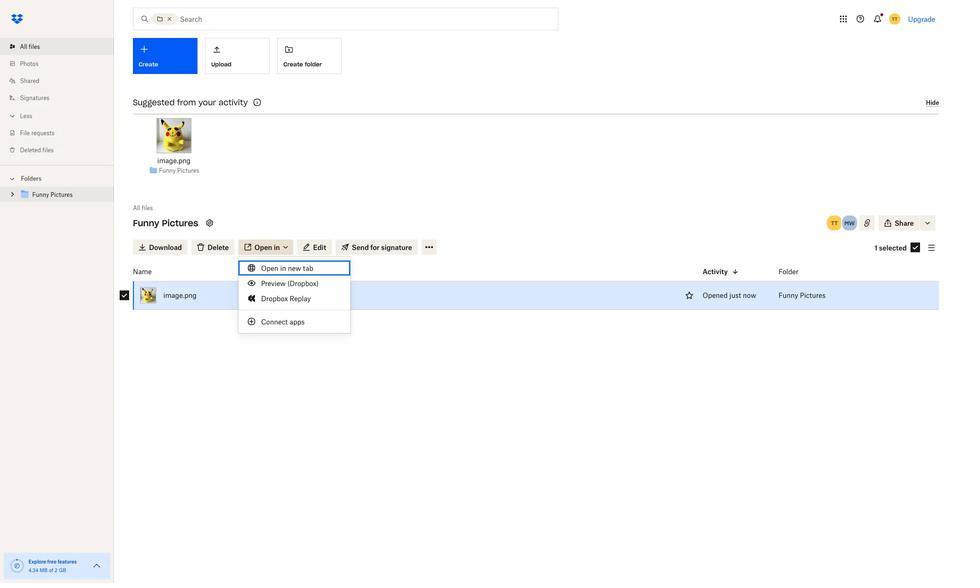 Task type: describe. For each thing, give the bounding box(es) containing it.
file requests link
[[8, 124, 114, 142]]

2 horizontal spatial files
[[142, 204, 153, 212]]

open in new tab
[[261, 264, 313, 272]]

0 vertical spatial pictures
[[177, 167, 199, 174]]

folder button
[[779, 266, 831, 278]]

new
[[288, 264, 301, 272]]

signatures link
[[8, 89, 114, 106]]

0 vertical spatial image.png link
[[157, 155, 191, 166]]

deleted
[[20, 146, 41, 154]]

maria williams is the owner image
[[841, 215, 858, 232]]

1 horizontal spatial all files link
[[133, 203, 153, 213]]

shared link
[[8, 72, 114, 89]]

of
[[49, 568, 53, 574]]

photos
[[20, 60, 38, 67]]

funny pictures inside table
[[779, 292, 826, 300]]

folder
[[305, 61, 322, 68]]

0 vertical spatial funny
[[159, 167, 176, 174]]

/funny pictures/image.png image inside name image.png, activity 1699899196000, folder funny pictures, element
[[140, 288, 156, 304]]

preview
[[261, 279, 286, 288]]

replay
[[290, 295, 311, 303]]

1 vertical spatial funny pictures
[[133, 218, 198, 229]]

folder
[[779, 268, 799, 276]]

folders button
[[0, 171, 114, 185]]

dropbox replay
[[261, 295, 311, 303]]

connect apps
[[261, 318, 305, 326]]

suggested
[[133, 98, 175, 107]]

all inside all files list item
[[20, 43, 27, 50]]

upgrade
[[908, 15, 935, 23]]

table containing name
[[112, 263, 939, 310]]

requests
[[31, 129, 55, 137]]

1 vertical spatial pictures
[[162, 218, 198, 229]]

pictures inside table
[[800, 292, 826, 300]]

gb
[[59, 568, 66, 574]]

image.png inside name image.png, activity 1699899196000, folder funny pictures, element
[[163, 292, 197, 300]]

dropbox
[[261, 295, 288, 303]]

just
[[730, 292, 741, 300]]

name
[[133, 268, 152, 276]]

deleted files
[[20, 146, 54, 154]]

1
[[875, 244, 878, 252]]

all files inside list item
[[20, 43, 40, 50]]

less
[[20, 112, 32, 119]]

funny pictures link
[[159, 166, 199, 175]]

signatures
[[20, 94, 49, 101]]

image.png link inside table
[[163, 290, 197, 301]]

now
[[743, 292, 756, 300]]

activity button
[[703, 266, 756, 278]]

dropbox image
[[8, 9, 27, 28]]

1 horizontal spatial all
[[133, 204, 140, 212]]

less image
[[8, 111, 17, 121]]

4.34
[[28, 568, 38, 574]]

features
[[58, 559, 77, 565]]



Task type: vqa. For each thing, say whether or not it's contained in the screenshot.
activity
yes



Task type: locate. For each thing, give the bounding box(es) containing it.
preview (dropbox) menu item
[[238, 276, 350, 291]]

/funny pictures/image.png image
[[156, 118, 191, 153], [140, 288, 156, 304]]

pictures
[[177, 167, 199, 174], [162, 218, 198, 229], [800, 292, 826, 300]]

0 horizontal spatial all
[[20, 43, 27, 50]]

files for all files link to the top
[[29, 43, 40, 50]]

1 horizontal spatial files
[[43, 146, 54, 154]]

0 vertical spatial funny pictures
[[159, 167, 199, 174]]

0 vertical spatial all files
[[20, 43, 40, 50]]

quota usage element
[[9, 559, 25, 574]]

all
[[20, 43, 27, 50], [133, 204, 140, 212]]

1 vertical spatial /funny pictures/image.png image
[[140, 288, 156, 304]]

0 horizontal spatial all files link
[[8, 38, 114, 55]]

list
[[0, 32, 114, 165]]

add to starred image
[[684, 290, 695, 301]]

1 vertical spatial all
[[133, 204, 140, 212]]

open
[[261, 264, 278, 272]]

0 horizontal spatial files
[[29, 43, 40, 50]]

/funny pictures/image.png image up "funny pictures" link
[[156, 118, 191, 153]]

1 vertical spatial funny
[[133, 218, 159, 229]]

create folder button
[[277, 38, 342, 74]]

1 selected
[[875, 244, 907, 252]]

deleted files link
[[8, 142, 114, 159]]

folders
[[21, 175, 42, 182]]

1 vertical spatial image.png
[[163, 292, 197, 300]]

1 vertical spatial files
[[43, 146, 54, 154]]

0 vertical spatial files
[[29, 43, 40, 50]]

connect apps menu item
[[238, 314, 350, 330]]

image.png link
[[157, 155, 191, 166], [163, 290, 197, 301]]

preview (dropbox)
[[261, 279, 319, 288]]

list containing all files
[[0, 32, 114, 165]]

tab
[[303, 264, 313, 272]]

selected
[[879, 244, 907, 252]]

1 vertical spatial all files link
[[133, 203, 153, 213]]

photos link
[[8, 55, 114, 72]]

your
[[198, 98, 216, 107]]

(dropbox)
[[288, 279, 319, 288]]

explore
[[28, 559, 46, 565]]

share button
[[879, 216, 920, 231]]

free
[[47, 559, 57, 565]]

2
[[55, 568, 58, 574]]

activity
[[703, 268, 728, 276]]

0 vertical spatial all
[[20, 43, 27, 50]]

all files
[[20, 43, 40, 50], [133, 204, 153, 212]]

funny pictures
[[159, 167, 199, 174], [133, 218, 198, 229], [779, 292, 826, 300]]

name button
[[133, 266, 680, 278]]

2 vertical spatial pictures
[[800, 292, 826, 300]]

suggested from your activity
[[133, 98, 248, 107]]

1 vertical spatial image.png link
[[163, 290, 197, 301]]

funny inside table
[[779, 292, 798, 300]]

1 horizontal spatial all files
[[133, 204, 153, 212]]

1 vertical spatial all files
[[133, 204, 153, 212]]

activity
[[219, 98, 248, 107]]

explore free features 4.34 mb of 2 gb
[[28, 559, 77, 574]]

name image.png, activity 1699899196000, folder funny pictures, element
[[112, 282, 939, 310]]

/funny pictures/image.png image down name
[[140, 288, 156, 304]]

opened just now
[[703, 292, 756, 300]]

files inside list item
[[29, 43, 40, 50]]

0 horizontal spatial all files
[[20, 43, 40, 50]]

create
[[283, 61, 303, 68]]

image.png
[[157, 156, 191, 165], [163, 292, 197, 300]]

files
[[29, 43, 40, 50], [43, 146, 54, 154], [142, 204, 153, 212]]

dropbox replay menu item
[[238, 291, 350, 306]]

file
[[20, 129, 30, 137]]

0 vertical spatial all files link
[[8, 38, 114, 55]]

files for deleted files link
[[43, 146, 54, 154]]

create folder
[[283, 61, 322, 68]]

in
[[280, 264, 286, 272]]

funny
[[159, 167, 176, 174], [133, 218, 159, 229], [779, 292, 798, 300]]

shared
[[20, 77, 39, 84]]

0 vertical spatial image.png
[[157, 156, 191, 165]]

opened
[[703, 292, 728, 300]]

from
[[177, 98, 196, 107]]

you can edit image
[[826, 215, 843, 232]]

apps
[[290, 318, 305, 326]]

table
[[112, 263, 939, 310]]

0 vertical spatial /funny pictures/image.png image
[[156, 118, 191, 153]]

share
[[895, 219, 914, 227]]

all files list item
[[0, 38, 114, 55]]

2 vertical spatial funny
[[779, 292, 798, 300]]

mb
[[40, 568, 48, 574]]

file requests
[[20, 129, 55, 137]]

2 vertical spatial files
[[142, 204, 153, 212]]

open in new tab menu item
[[238, 261, 350, 276]]

upgrade link
[[908, 15, 935, 23]]

connect
[[261, 318, 288, 326]]

2 vertical spatial funny pictures
[[779, 292, 826, 300]]

all files link
[[8, 38, 114, 55], [133, 203, 153, 213]]



